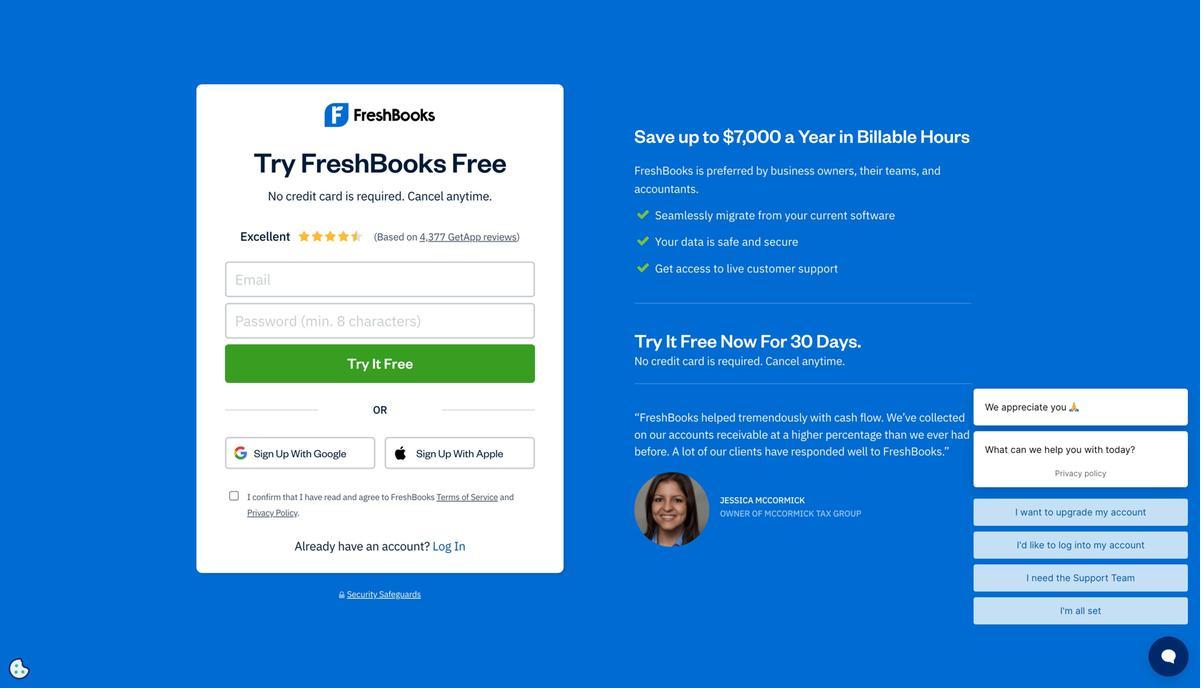 Task type: vqa. For each thing, say whether or not it's contained in the screenshot.
Try It Free Now For 30 Days. No credit card is required. Cancel anytime.'s It
yes



Task type: describe. For each thing, give the bounding box(es) containing it.
service
[[471, 491, 498, 503]]

.
[[297, 507, 300, 518]]

up for sign up with google
[[276, 446, 289, 460]]

log in link
[[433, 538, 466, 554]]

try freshbooks free
[[254, 144, 507, 179]]

2 i from the left
[[300, 491, 303, 503]]

privacy
[[247, 507, 274, 518]]

it for try it free
[[372, 354, 381, 372]]

before.
[[635, 444, 670, 459]]

it for try it free now for 30 days. no credit card is required. cancel anytime.
[[666, 328, 677, 352]]

safeguards
[[379, 588, 421, 600]]

we've
[[887, 410, 917, 425]]

card inside try it free now for 30 days. no credit card is required. cancel anytime.
[[683, 353, 705, 368]]

apple
[[476, 446, 503, 460]]

to inside "freshbooks helped tremendously with cash flow. we've collected on our accounts receivable at a higher percentage than we ever had before. a lot of our clients have responded well to freshbooks."
[[871, 444, 881, 459]]

Email email field
[[225, 262, 535, 297]]

1 i from the left
[[247, 491, 251, 503]]

year
[[798, 124, 836, 147]]

security
[[347, 588, 377, 600]]

we
[[910, 427, 925, 442]]

helped
[[701, 410, 736, 425]]

$7,000
[[723, 124, 781, 147]]

cookie consent banner dialog
[[11, 512, 225, 677]]

data
[[681, 234, 704, 249]]

0 horizontal spatial our
[[650, 427, 666, 442]]

lock icon image
[[339, 590, 345, 599]]

with for apple
[[454, 446, 474, 460]]

try it free button
[[225, 345, 535, 383]]

group
[[833, 508, 862, 519]]

to right up
[[703, 124, 720, 147]]

0 vertical spatial mccormick
[[756, 495, 805, 506]]

4,377
[[420, 230, 446, 243]]

0 horizontal spatial anytime.
[[446, 188, 492, 204]]

policy
[[276, 507, 297, 518]]

their
[[860, 163, 883, 178]]

4.5 stars image
[[299, 231, 362, 241]]

your
[[655, 234, 679, 249]]

0 vertical spatial credit
[[286, 188, 316, 204]]

excellent
[[240, 228, 290, 244]]

your data is safe and secure
[[655, 234, 799, 249]]

software
[[851, 207, 895, 222]]

30
[[791, 328, 813, 352]]

security safeguards link
[[339, 584, 421, 604]]

hours
[[921, 124, 970, 147]]

to inside i confirm that i have read and agree to freshbooks terms of service and privacy policy .
[[382, 491, 389, 503]]

current
[[811, 207, 848, 222]]

tax
[[816, 508, 831, 519]]

try it free now for 30 days. no credit card is required. cancel anytime.
[[635, 328, 861, 368]]

2 vertical spatial have
[[338, 538, 363, 554]]

have inside i confirm that i have read and agree to freshbooks terms of service and privacy policy .
[[305, 491, 322, 503]]

sign up with apple
[[417, 446, 503, 460]]

free for try it free
[[384, 354, 413, 372]]

on inside "freshbooks helped tremendously with cash flow. we've collected on our accounts receivable at a higher percentage than we ever had before. a lot of our clients have responded well to freshbooks."
[[635, 427, 647, 442]]

of inside "freshbooks helped tremendously with cash flow. we've collected on our accounts receivable at a higher percentage than we ever had before. a lot of our clients have responded well to freshbooks."
[[698, 444, 708, 459]]

0 vertical spatial card
[[319, 188, 343, 204]]

anytime. inside try it free now for 30 days. no credit card is required. cancel anytime.
[[802, 353, 845, 368]]

at
[[771, 427, 781, 442]]

by
[[756, 163, 768, 178]]

in
[[454, 538, 466, 554]]

ever
[[927, 427, 949, 442]]

now
[[721, 328, 757, 352]]

try for try freshbooks free
[[254, 144, 296, 179]]

agree
[[359, 491, 380, 503]]

try it free
[[347, 354, 413, 372]]

well
[[848, 444, 868, 459]]

in
[[839, 124, 854, 147]]

and inside freshbooks is preferred by business owners, their teams, and accountants.
[[922, 163, 941, 178]]

freshbooks inside i confirm that i have read and agree to freshbooks terms of service and privacy policy .
[[391, 491, 435, 503]]

i confirm that i have read and agree to freshbooks terms of service and privacy policy .
[[247, 491, 514, 518]]

tremendously
[[738, 410, 808, 425]]

already have an account? log in
[[295, 538, 466, 554]]

support
[[799, 261, 839, 276]]

and right safe on the right
[[742, 234, 762, 249]]

)
[[517, 230, 520, 243]]

sign for sign up with google
[[254, 446, 274, 460]]

account?
[[382, 538, 430, 554]]

higher
[[792, 427, 823, 442]]

or
[[373, 403, 387, 417]]

preferred
[[707, 163, 754, 178]]

live
[[727, 261, 745, 276]]

collected
[[919, 410, 965, 425]]

sign for sign up with apple
[[417, 446, 436, 460]]

privacy policy link
[[247, 507, 297, 518]]

"freshbooks
[[635, 410, 699, 425]]

lot
[[682, 444, 695, 459]]

up for sign up with apple
[[438, 446, 451, 460]]

freshbooks logo image
[[325, 101, 436, 128]]

had
[[951, 427, 970, 442]]

teams,
[[886, 163, 920, 178]]

no credit card is required. cancel anytime.
[[268, 188, 492, 204]]

an
[[366, 538, 379, 554]]

security safeguards
[[347, 588, 421, 600]]

safe
[[718, 234, 740, 249]]

is inside freshbooks is preferred by business owners, their teams, and accountants.
[[696, 163, 704, 178]]

google
[[314, 446, 347, 460]]

google logo image
[[234, 436, 248, 470]]

free for try it free now for 30 days. no credit card is required. cancel anytime.
[[681, 328, 717, 352]]

from
[[758, 207, 782, 222]]



Task type: locate. For each thing, give the bounding box(es) containing it.
accounts
[[669, 427, 714, 442]]

1 vertical spatial our
[[710, 444, 727, 459]]

freshbooks up accountants. at top
[[635, 163, 694, 178]]

1 vertical spatial free
[[681, 328, 717, 352]]

credit up "freshbooks
[[651, 353, 680, 368]]

get
[[655, 261, 674, 276]]

0 horizontal spatial credit
[[286, 188, 316, 204]]

1 vertical spatial mccormick
[[765, 508, 814, 519]]

1 horizontal spatial no
[[635, 353, 649, 368]]

1 horizontal spatial up
[[438, 446, 451, 460]]

access
[[676, 261, 711, 276]]

with inside sign up with google button
[[291, 446, 312, 460]]

and right service
[[500, 491, 514, 503]]

save
[[635, 124, 675, 147]]

card
[[319, 188, 343, 204], [683, 353, 705, 368]]

Password (min. 8 characters) password field
[[225, 303, 535, 339]]

cancel up the 4,377 on the top left of page
[[408, 188, 444, 204]]

1 vertical spatial try
[[635, 328, 663, 352]]

1 sign from the left
[[254, 446, 274, 460]]

0 horizontal spatial have
[[305, 491, 322, 503]]

billable
[[857, 124, 917, 147]]

free for try freshbooks free
[[452, 144, 507, 179]]

save up to $7,000 a year in billable hours
[[635, 124, 970, 147]]

jessica mccormick owner of mccormick tax group
[[720, 495, 862, 519]]

0 vertical spatial cancel
[[408, 188, 444, 204]]

getapp
[[448, 230, 481, 243]]

try for try it free now for 30 days. no credit card is required. cancel anytime.
[[635, 328, 663, 352]]

try inside button
[[347, 354, 369, 372]]

required. down now
[[718, 353, 763, 368]]

sign up with google button
[[225, 436, 376, 470]]

it left now
[[666, 328, 677, 352]]

than
[[885, 427, 907, 442]]

0 vertical spatial it
[[666, 328, 677, 352]]

0 vertical spatial have
[[765, 444, 789, 459]]

anytime.
[[446, 188, 492, 204], [802, 353, 845, 368]]

1 horizontal spatial cancel
[[766, 353, 800, 368]]

0 vertical spatial a
[[785, 124, 795, 147]]

1 horizontal spatial anytime.
[[802, 353, 845, 368]]

1 vertical spatial on
[[635, 427, 647, 442]]

is left safe on the right
[[707, 234, 715, 249]]

freshbooks."
[[883, 444, 950, 459]]

customer
[[747, 261, 796, 276]]

credit inside try it free now for 30 days. no credit card is required. cancel anytime.
[[651, 353, 680, 368]]

1 horizontal spatial credit
[[651, 353, 680, 368]]

cancel
[[408, 188, 444, 204], [766, 353, 800, 368]]

0 vertical spatial try
[[254, 144, 296, 179]]

on up before.
[[635, 427, 647, 442]]

and right "teams,"
[[922, 163, 941, 178]]

receivable
[[717, 427, 768, 442]]

no inside try it free now for 30 days. no credit card is required. cancel anytime.
[[635, 353, 649, 368]]

up
[[679, 124, 700, 147]]

0 horizontal spatial card
[[319, 188, 343, 204]]

card up the 4.5 stars image
[[319, 188, 343, 204]]

is left preferred
[[696, 163, 704, 178]]

1 horizontal spatial on
[[635, 427, 647, 442]]

with
[[810, 410, 832, 425]]

a inside "freshbooks helped tremendously with cash flow. we've collected on our accounts receivable at a higher percentage than we ever had before. a lot of our clients have responded well to freshbooks."
[[783, 427, 789, 442]]

i right that
[[300, 491, 303, 503]]

free
[[452, 144, 507, 179], [681, 328, 717, 352], [384, 354, 413, 372]]

is inside try it free now for 30 days. no credit card is required. cancel anytime.
[[707, 353, 715, 368]]

required. down try freshbooks free
[[357, 188, 405, 204]]

it
[[666, 328, 677, 352], [372, 354, 381, 372]]

a left year
[[785, 124, 795, 147]]

have left the an
[[338, 538, 363, 554]]

it inside try it free button
[[372, 354, 381, 372]]

1 horizontal spatial our
[[710, 444, 727, 459]]

no
[[268, 188, 283, 204], [635, 353, 649, 368]]

1 horizontal spatial required.
[[718, 353, 763, 368]]

and right read
[[343, 491, 357, 503]]

freshbooks up no credit card is required. cancel anytime. on the left top of page
[[301, 144, 447, 179]]

1 vertical spatial have
[[305, 491, 322, 503]]

secure
[[764, 234, 799, 249]]

owners,
[[818, 163, 857, 178]]

business
[[771, 163, 815, 178]]

of right owner
[[752, 508, 763, 519]]

1 horizontal spatial try
[[347, 354, 369, 372]]

freshbooks is preferred by business owners, their teams, and accountants.
[[635, 163, 941, 196]]

up
[[276, 446, 289, 460], [438, 446, 451, 460]]

0 vertical spatial required.
[[357, 188, 405, 204]]

read
[[324, 491, 341, 503]]

1 vertical spatial of
[[462, 491, 469, 503]]

get access to live customer support
[[655, 261, 839, 276]]

with left google
[[291, 446, 312, 460]]

1 vertical spatial credit
[[651, 353, 680, 368]]

credit up the 4.5 stars image
[[286, 188, 316, 204]]

(based on 4,377 getapp reviews )
[[374, 230, 520, 243]]

2 vertical spatial try
[[347, 354, 369, 372]]

mccormick right 'jessica'
[[756, 495, 805, 506]]

of right lot
[[698, 444, 708, 459]]

4,377 getapp reviews link
[[420, 227, 517, 247]]

is
[[696, 163, 704, 178], [345, 188, 354, 204], [707, 234, 715, 249], [707, 353, 715, 368]]

sign up with google
[[254, 446, 347, 460]]

required.
[[357, 188, 405, 204], [718, 353, 763, 368]]

0 vertical spatial no
[[268, 188, 283, 204]]

required. inside try it free now for 30 days. no credit card is required. cancel anytime.
[[718, 353, 763, 368]]

i
[[247, 491, 251, 503], [300, 491, 303, 503]]

freshbooks left terms on the bottom of the page
[[391, 491, 435, 503]]

sign right apple logo
[[417, 446, 436, 460]]

have inside "freshbooks helped tremendously with cash flow. we've collected on our accounts receivable at a higher percentage than we ever had before. a lot of our clients have responded well to freshbooks."
[[765, 444, 789, 459]]

0 vertical spatial on
[[407, 230, 418, 243]]

0 horizontal spatial up
[[276, 446, 289, 460]]

migrate
[[716, 207, 756, 222]]

up up terms on the bottom of the page
[[438, 446, 451, 460]]

1 horizontal spatial i
[[300, 491, 303, 503]]

terms
[[437, 491, 460, 503]]

2 horizontal spatial try
[[635, 328, 663, 352]]

it inside try it free now for 30 days. no credit card is required. cancel anytime.
[[666, 328, 677, 352]]

free inside try it free now for 30 days. no credit card is required. cancel anytime.
[[681, 328, 717, 352]]

free inside button
[[384, 354, 413, 372]]

reviews
[[483, 230, 517, 243]]

apple logo image
[[393, 446, 408, 461]]

cash
[[834, 410, 858, 425]]

1 vertical spatial it
[[372, 354, 381, 372]]

no up "freshbooks
[[635, 353, 649, 368]]

1 horizontal spatial of
[[698, 444, 708, 459]]

percentage
[[826, 427, 882, 442]]

already
[[295, 538, 335, 554]]

2 horizontal spatial of
[[752, 508, 763, 519]]

to right well
[[871, 444, 881, 459]]

2 vertical spatial free
[[384, 354, 413, 372]]

your
[[785, 207, 808, 222]]

have down at at right bottom
[[765, 444, 789, 459]]

card up helped
[[683, 353, 705, 368]]

2 sign from the left
[[417, 446, 436, 460]]

2 horizontal spatial free
[[681, 328, 717, 352]]

of
[[698, 444, 708, 459], [462, 491, 469, 503], [752, 508, 763, 519]]

1 vertical spatial no
[[635, 353, 649, 368]]

1 horizontal spatial card
[[683, 353, 705, 368]]

cookie preferences image
[[9, 658, 30, 680]]

confirm
[[252, 491, 281, 503]]

freshbooks inside freshbooks is preferred by business owners, their teams, and accountants.
[[635, 163, 694, 178]]

clients
[[729, 444, 762, 459]]

1 horizontal spatial with
[[454, 446, 474, 460]]

0 horizontal spatial on
[[407, 230, 418, 243]]

0 horizontal spatial of
[[462, 491, 469, 503]]

of inside jessica mccormick owner of mccormick tax group
[[752, 508, 763, 519]]

accountants.
[[635, 181, 699, 196]]

1 vertical spatial a
[[783, 427, 789, 442]]

None checkbox
[[229, 491, 239, 501]]

anytime. up getapp
[[446, 188, 492, 204]]

our left clients
[[710, 444, 727, 459]]

1 vertical spatial anytime.
[[802, 353, 845, 368]]

1 vertical spatial card
[[683, 353, 705, 368]]

sign right google logo
[[254, 446, 274, 460]]

to right agree
[[382, 491, 389, 503]]

for
[[761, 328, 787, 352]]

0 horizontal spatial cancel
[[408, 188, 444, 204]]

cancel down for
[[766, 353, 800, 368]]

0 horizontal spatial i
[[247, 491, 251, 503]]

0 horizontal spatial required.
[[357, 188, 405, 204]]

try
[[254, 144, 296, 179], [635, 328, 663, 352], [347, 354, 369, 372]]

0 horizontal spatial with
[[291, 446, 312, 460]]

with for google
[[291, 446, 312, 460]]

1 with from the left
[[291, 446, 312, 460]]

responded
[[791, 444, 845, 459]]

0 vertical spatial our
[[650, 427, 666, 442]]

and
[[922, 163, 941, 178], [742, 234, 762, 249], [343, 491, 357, 503], [500, 491, 514, 503]]

seamlessly migrate from your current software
[[655, 207, 895, 222]]

on
[[407, 230, 418, 243], [635, 427, 647, 442]]

our up before.
[[650, 427, 666, 442]]

1 up from the left
[[276, 446, 289, 460]]

0 vertical spatial of
[[698, 444, 708, 459]]

a right at at right bottom
[[783, 427, 789, 442]]

0 vertical spatial anytime.
[[446, 188, 492, 204]]

try inside try it free now for 30 days. no credit card is required. cancel anytime.
[[635, 328, 663, 352]]

log
[[433, 538, 451, 554]]

(based
[[374, 230, 404, 243]]

up right google logo
[[276, 446, 289, 460]]

on left the 4,377 on the top left of page
[[407, 230, 418, 243]]

2 horizontal spatial have
[[765, 444, 789, 459]]

anytime. down the days.
[[802, 353, 845, 368]]

0 horizontal spatial it
[[372, 354, 381, 372]]

2 with from the left
[[454, 446, 474, 460]]

1 vertical spatial required.
[[718, 353, 763, 368]]

"freshbooks helped tremendously with cash flow. we've collected on our accounts receivable at a higher percentage than we ever had before. a lot of our clients have responded well to freshbooks."
[[635, 410, 970, 459]]

flow.
[[860, 410, 884, 425]]

of right terms on the bottom of the page
[[462, 491, 469, 503]]

with left apple
[[454, 446, 474, 460]]

have
[[765, 444, 789, 459], [305, 491, 322, 503], [338, 538, 363, 554]]

a
[[672, 444, 680, 459]]

no up excellent
[[268, 188, 283, 204]]

try for try it free
[[347, 354, 369, 372]]

to left live
[[714, 261, 724, 276]]

with inside the "sign up with apple" button
[[454, 446, 474, 460]]

sign up with apple button
[[385, 437, 535, 469]]

2 vertical spatial of
[[752, 508, 763, 519]]

0 horizontal spatial no
[[268, 188, 283, 204]]

that
[[283, 491, 298, 503]]

jessica
[[720, 495, 754, 506]]

1 horizontal spatial have
[[338, 538, 363, 554]]

0 horizontal spatial sign
[[254, 446, 274, 460]]

1 horizontal spatial sign
[[417, 446, 436, 460]]

of inside i confirm that i have read and agree to freshbooks terms of service and privacy policy .
[[462, 491, 469, 503]]

is up the 4.5 stars image
[[345, 188, 354, 204]]

credit
[[286, 188, 316, 204], [651, 353, 680, 368]]

1 horizontal spatial free
[[452, 144, 507, 179]]

it down password (min. 8 characters) password field
[[372, 354, 381, 372]]

i left confirm
[[247, 491, 251, 503]]

1 vertical spatial cancel
[[766, 353, 800, 368]]

have left read
[[305, 491, 322, 503]]

is up helped
[[707, 353, 715, 368]]

mccormick left tax
[[765, 508, 814, 519]]

0 horizontal spatial try
[[254, 144, 296, 179]]

0 vertical spatial free
[[452, 144, 507, 179]]

2 up from the left
[[438, 446, 451, 460]]

1 horizontal spatial it
[[666, 328, 677, 352]]

cancel inside try it free now for 30 days. no credit card is required. cancel anytime.
[[766, 353, 800, 368]]

0 horizontal spatial free
[[384, 354, 413, 372]]



